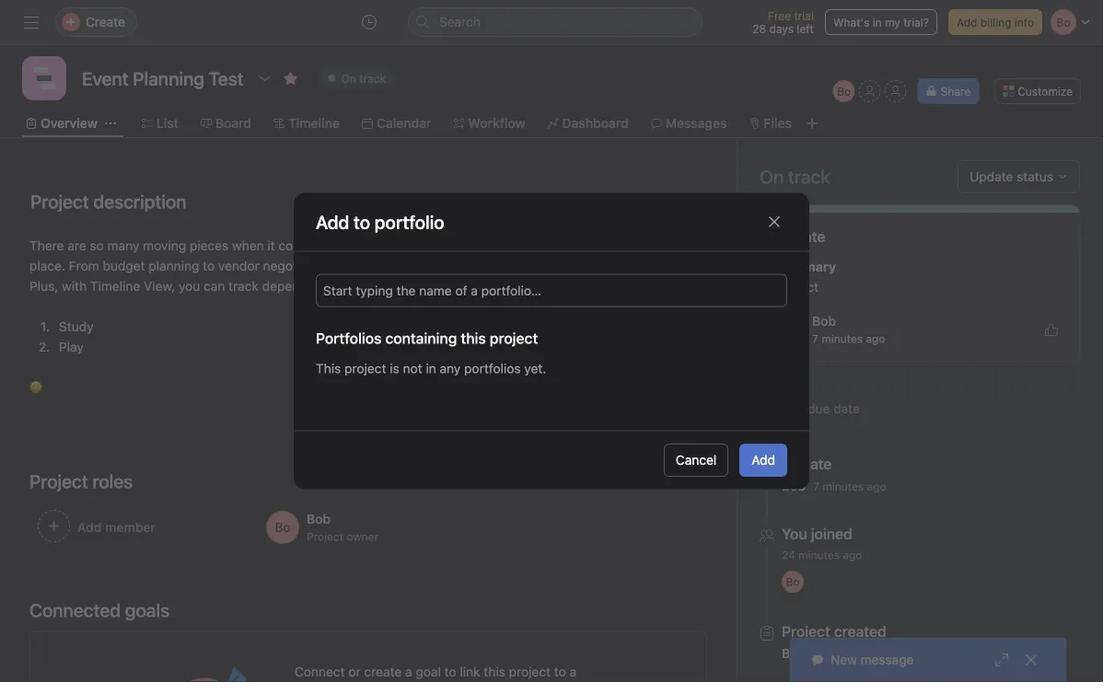 Task type: describe. For each thing, give the bounding box(es) containing it.
all
[[653, 238, 666, 253]]

to portfolio
[[354, 211, 444, 233]]

place.
[[29, 258, 65, 274]]

you joined 24 minutes ago
[[782, 525, 862, 562]]

cancel
[[676, 453, 717, 468]]

update for update bob 7 minutes ago
[[782, 455, 832, 473]]

1 horizontal spatial is
[[459, 279, 469, 294]]

7 inside update bob 7 minutes ago
[[813, 480, 820, 493]]

minutes inside bob 7 minutes ago
[[822, 333, 863, 345]]

goal
[[416, 665, 441, 680]]

be
[[651, 258, 666, 274]]

0 vertical spatial is
[[542, 238, 552, 253]]

billing
[[981, 16, 1012, 29]]

are
[[67, 238, 86, 253]]

this
[[316, 361, 341, 376]]

budget
[[103, 258, 145, 274]]

connect
[[295, 665, 345, 680]]

study
[[59, 319, 94, 334]]

minutes for update
[[823, 480, 864, 493]]

minutes for project created
[[830, 648, 871, 661]]

timeline image
[[33, 67, 55, 89]]

to right comes
[[322, 238, 333, 253]]

share button
[[918, 78, 979, 104]]

to left link
[[445, 665, 457, 680]]

document containing there are so many moving pieces when it comes to planning an event. what you need is a way to track it all in one place. from budget planning to vendor negotiation, use this project to know exactly when work needs to be done. plus, with timeline view, you can track dependencies to ensure no work is blocked.
[[18, 236, 718, 398]]

there
[[29, 238, 64, 253]]

add for add
[[752, 453, 776, 468]]

done.
[[669, 258, 703, 274]]

this project
[[461, 330, 538, 347]]

to right link
[[554, 665, 566, 680]]

add to portfolio
[[316, 211, 444, 233]]

exactly
[[482, 258, 525, 274]]

view,
[[144, 279, 175, 294]]

to down use
[[349, 279, 361, 294]]

know
[[448, 258, 479, 274]]

bob for project created
[[782, 646, 806, 661]]

1 horizontal spatial planning
[[337, 238, 388, 253]]

joined
[[811, 525, 853, 543]]

messages
[[666, 116, 727, 131]]

an
[[391, 238, 406, 253]]

close image
[[1024, 653, 1039, 668]]

bob link for project created
[[782, 646, 806, 661]]

28
[[753, 22, 767, 35]]

dashboard
[[562, 116, 629, 131]]

connected goals
[[29, 600, 170, 621]]

to right way
[[592, 238, 604, 253]]

not
[[403, 361, 422, 376]]

a inside there are so many moving pieces when it comes to planning an event. what you need is a way to track it all in one place. from budget planning to vendor negotiation, use this project to know exactly when work needs to be done. plus, with timeline view, you can track dependencies to ensure no work is blocked.
[[555, 238, 562, 253]]

0 likes. click to like this task image
[[1044, 322, 1059, 337]]

new message
[[831, 653, 914, 668]]

2 it from the left
[[641, 238, 649, 253]]

can
[[204, 279, 225, 294]]

or
[[349, 665, 361, 680]]

bob 7 minutes ago
[[812, 314, 886, 345]]

pieces
[[190, 238, 229, 253]]

update for update
[[776, 228, 826, 245]]

in inside the add to portfolio dialog
[[426, 361, 436, 376]]

you
[[782, 525, 807, 543]]

overview link
[[26, 113, 97, 134]]

project created
[[782, 623, 887, 641]]

portfolios
[[316, 330, 382, 347]]

to down the event.
[[432, 258, 444, 274]]

search
[[439, 14, 481, 29]]

search button
[[408, 7, 703, 37]]

add to portfolio dialog
[[294, 193, 810, 490]]

info
[[1015, 16, 1034, 29]]

way
[[566, 238, 589, 253]]

add for add billing info
[[957, 16, 978, 29]]

comes
[[279, 238, 318, 253]]

summary perfect
[[776, 259, 836, 295]]

24 for joined
[[782, 549, 796, 562]]

add button
[[740, 444, 788, 477]]

calendar link
[[362, 113, 431, 134]]

this project is not in any portfolios yet.
[[316, 361, 546, 376]]

event.
[[409, 238, 446, 253]]

board link
[[201, 113, 251, 134]]

bob inside bob 7 minutes ago
[[812, 314, 836, 329]]

dependencies
[[262, 279, 346, 294]]

overview
[[41, 116, 97, 131]]

bo button
[[833, 80, 855, 102]]

2 horizontal spatial a
[[570, 665, 577, 680]]

you joined button
[[782, 525, 862, 543]]

needs
[[596, 258, 632, 274]]

left
[[797, 22, 814, 35]]

add billing info
[[957, 16, 1034, 29]]

containing
[[385, 330, 457, 347]]

0 horizontal spatial a
[[405, 665, 412, 680]]

free trial 28 days left
[[753, 9, 814, 35]]

calendar
[[377, 116, 431, 131]]

ensure
[[365, 279, 405, 294]]

from
[[69, 258, 99, 274]]

messages link
[[651, 113, 727, 134]]

dashboard link
[[548, 113, 629, 134]]

1 vertical spatial when
[[528, 258, 560, 274]]

this inside connect or create a goal to link this project to a
[[484, 665, 506, 680]]

perfect
[[776, 280, 819, 295]]

link
[[460, 665, 480, 680]]

0 vertical spatial when
[[232, 238, 264, 253]]

1 horizontal spatial you
[[484, 238, 505, 253]]

this inside there are so many moving pieces when it comes to planning an event. what you need is a way to track it all in one place. from budget planning to vendor negotiation, use this project to know exactly when work needs to be done. plus, with timeline view, you can track dependencies to ensure no work is blocked.
[[362, 258, 383, 274]]

negotiation,
[[263, 258, 334, 274]]

project inside connect or create a goal to link this project to a
[[509, 665, 551, 680]]

there are so many moving pieces when it comes to planning an event. what you need is a way to track it all in one place. from budget planning to vendor negotiation, use this project to know exactly when work needs to be done. plus, with timeline view, you can track dependencies to ensure no work is blocked.
[[29, 238, 709, 294]]



Task type: locate. For each thing, give the bounding box(es) containing it.
2 vertical spatial project
[[509, 665, 551, 680]]

you left "can"
[[179, 279, 200, 294]]

1 vertical spatial you
[[179, 279, 200, 294]]

in right all at top right
[[669, 238, 680, 253]]

1 vertical spatial bo
[[786, 576, 800, 589]]

free
[[768, 9, 791, 22]]

files link
[[749, 113, 792, 134]]

1 vertical spatial work
[[427, 279, 456, 294]]

7
[[812, 333, 819, 345], [813, 480, 820, 493]]

this up ensure
[[362, 258, 383, 274]]

2 horizontal spatial is
[[542, 238, 552, 253]]

1 vertical spatial in
[[669, 238, 680, 253]]

0 horizontal spatial track
[[229, 279, 259, 294]]

2 horizontal spatial in
[[873, 16, 882, 29]]

0 vertical spatial work
[[564, 258, 592, 274]]

7 down the perfect
[[812, 333, 819, 345]]

1 horizontal spatial 24
[[813, 648, 827, 661]]

1 vertical spatial add
[[316, 211, 349, 233]]

bob link for update
[[782, 478, 806, 494]]

work right no
[[427, 279, 456, 294]]

play
[[59, 339, 84, 355]]

connect or create a goal to link this project to a
[[295, 665, 577, 683]]

document
[[18, 236, 718, 398]]

add inside "button"
[[957, 16, 978, 29]]

trial?
[[904, 16, 929, 29]]

update up the "summary"
[[776, 228, 826, 245]]

bob inside update bob 7 minutes ago
[[782, 478, 806, 494]]

days
[[770, 22, 794, 35]]

plus,
[[29, 279, 58, 294]]

24 down you
[[782, 549, 796, 562]]

what's
[[833, 16, 870, 29]]

bob link down the perfect
[[812, 314, 836, 329]]

list
[[156, 116, 179, 131]]

2 vertical spatial is
[[390, 361, 400, 376]]

1 vertical spatial is
[[459, 279, 469, 294]]

1 vertical spatial timeline
[[90, 279, 140, 294]]

bob for update
[[782, 478, 806, 494]]

close this dialog image
[[767, 215, 782, 229]]

is
[[542, 238, 552, 253], [459, 279, 469, 294], [390, 361, 400, 376]]

files
[[764, 116, 792, 131]]

track
[[608, 238, 638, 253], [229, 279, 259, 294]]

update bob 7 minutes ago
[[782, 455, 887, 494]]

it
[[267, 238, 275, 253], [641, 238, 649, 253]]

my
[[885, 16, 901, 29]]

is left 'not'
[[390, 361, 400, 376]]

bob down the perfect
[[812, 314, 836, 329]]

board
[[215, 116, 251, 131]]

0 horizontal spatial planning
[[149, 258, 199, 274]]

what's in my trial?
[[833, 16, 929, 29]]

1 it from the left
[[267, 238, 275, 253]]

minutes inside project created bob 24 minutes ago
[[830, 648, 871, 661]]

it left comes
[[267, 238, 275, 253]]

0 vertical spatial in
[[873, 16, 882, 29]]

bob link down project created
[[782, 646, 806, 661]]

any
[[440, 361, 461, 376]]

this
[[362, 258, 383, 274], [484, 665, 506, 680]]

1 horizontal spatial it
[[641, 238, 649, 253]]

portfolios
[[464, 361, 521, 376]]

add up comes
[[316, 211, 349, 233]]

24 inside project created bob 24 minutes ago
[[813, 648, 827, 661]]

0 vertical spatial update
[[776, 228, 826, 245]]

0 vertical spatial track
[[608, 238, 638, 253]]

1 horizontal spatial bo
[[837, 85, 851, 98]]

1 vertical spatial bob link
[[782, 478, 806, 494]]

project inside there are so many moving pieces when it comes to planning an event. what you need is a way to track it all in one place. from budget planning to vendor negotiation, use this project to know exactly when work needs to be done. plus, with timeline view, you can track dependencies to ensure no work is blocked.
[[387, 258, 429, 274]]

ago inside you joined 24 minutes ago
[[843, 549, 862, 562]]

1 horizontal spatial project
[[387, 258, 429, 274]]

add billing info button
[[949, 9, 1043, 35]]

1 horizontal spatial this
[[484, 665, 506, 680]]

1 horizontal spatial a
[[555, 238, 562, 253]]

portfolios containing this project
[[316, 330, 538, 347]]

list link
[[142, 113, 179, 134]]

bo down you
[[786, 576, 800, 589]]

add left billing
[[957, 16, 978, 29]]

timeline inside there are so many moving pieces when it comes to planning an event. what you need is a way to track it all in one place. from budget planning to vendor negotiation, use this project to know exactly when work needs to be done. plus, with timeline view, you can track dependencies to ensure no work is blocked.
[[90, 279, 140, 294]]

project down portfolios
[[345, 361, 386, 376]]

in left my
[[873, 16, 882, 29]]

project inside the add to portfolio dialog
[[345, 361, 386, 376]]

minutes inside you joined 24 minutes ago
[[799, 549, 840, 562]]

0 horizontal spatial you
[[179, 279, 200, 294]]

0 vertical spatial timeline
[[288, 116, 340, 131]]

0 vertical spatial project
[[387, 258, 429, 274]]

ago inside bob 7 minutes ago
[[866, 333, 886, 345]]

bob link
[[812, 314, 836, 329], [782, 478, 806, 494], [782, 646, 806, 661]]

study play
[[59, 319, 94, 355]]

you up exactly
[[484, 238, 505, 253]]

minutes down update button on the bottom right of page
[[823, 480, 864, 493]]

blocked.
[[472, 279, 523, 294]]

in
[[873, 16, 882, 29], [669, 238, 680, 253], [426, 361, 436, 376]]

expand new message image
[[995, 653, 1009, 668]]

2 horizontal spatial add
[[957, 16, 978, 29]]

work down way
[[564, 258, 592, 274]]

workflow
[[468, 116, 526, 131]]

search list box
[[408, 7, 703, 37]]

0 vertical spatial 24
[[782, 549, 796, 562]]

bo down what's
[[837, 85, 851, 98]]

0 horizontal spatial bo
[[786, 576, 800, 589]]

0 vertical spatial you
[[484, 238, 505, 253]]

planning
[[337, 238, 388, 253], [149, 258, 199, 274]]

0 horizontal spatial work
[[427, 279, 456, 294]]

to down pieces
[[203, 258, 215, 274]]

😀
[[29, 380, 42, 395]]

bob link inside latest status update element
[[812, 314, 836, 329]]

this right link
[[484, 665, 506, 680]]

bo
[[837, 85, 851, 98], [786, 576, 800, 589]]

1 vertical spatial this
[[484, 665, 506, 680]]

0 horizontal spatial 24
[[782, 549, 796, 562]]

track up needs
[[608, 238, 638, 253]]

ago for you
[[843, 549, 862, 562]]

project created bob 24 minutes ago
[[782, 623, 894, 661]]

yet.
[[524, 361, 546, 376]]

track down vendor
[[229, 279, 259, 294]]

many
[[107, 238, 139, 253]]

remove from starred image
[[283, 71, 298, 86]]

when up vendor
[[232, 238, 264, 253]]

ago inside update bob 7 minutes ago
[[867, 480, 887, 493]]

0 vertical spatial this
[[362, 258, 383, 274]]

1 vertical spatial 24
[[813, 648, 827, 661]]

7 inside bob 7 minutes ago
[[812, 333, 819, 345]]

1 vertical spatial 7
[[813, 480, 820, 493]]

bob down add button
[[782, 478, 806, 494]]

minutes inside update bob 7 minutes ago
[[823, 480, 864, 493]]

0 horizontal spatial project
[[345, 361, 386, 376]]

Start typing the name of a portfolio… text field
[[323, 280, 555, 302]]

timeline down remove from starred image
[[288, 116, 340, 131]]

is right need
[[542, 238, 552, 253]]

share
[[941, 85, 971, 98]]

project
[[387, 258, 429, 274], [345, 361, 386, 376], [509, 665, 551, 680]]

2 vertical spatial bob
[[782, 646, 806, 661]]

None text field
[[77, 62, 248, 95]]

24
[[782, 549, 796, 562], [813, 648, 827, 661]]

on track
[[760, 166, 831, 187]]

you
[[484, 238, 505, 253], [179, 279, 200, 294]]

project up no
[[387, 258, 429, 274]]

24 down project created
[[813, 648, 827, 661]]

update up you
[[782, 455, 832, 473]]

ago for project created
[[875, 648, 894, 661]]

1 horizontal spatial work
[[564, 258, 592, 274]]

it left all at top right
[[641, 238, 649, 253]]

1 vertical spatial planning
[[149, 258, 199, 274]]

so
[[90, 238, 104, 253]]

1 horizontal spatial in
[[669, 238, 680, 253]]

1 horizontal spatial track
[[608, 238, 638, 253]]

bob down project created
[[782, 646, 806, 661]]

in inside there are so many moving pieces when it comes to planning an event. what you need is a way to track it all in one place. from budget planning to vendor negotiation, use this project to know exactly when work needs to be done. plus, with timeline view, you can track dependencies to ensure no work is blocked.
[[669, 238, 680, 253]]

create
[[364, 665, 402, 680]]

0 horizontal spatial timeline
[[90, 279, 140, 294]]

minutes down project created
[[830, 648, 871, 661]]

workflow link
[[454, 113, 526, 134]]

in right 'not'
[[426, 361, 436, 376]]

24 for bob
[[813, 648, 827, 661]]

cancel button
[[664, 444, 729, 477]]

add
[[957, 16, 978, 29], [316, 211, 349, 233], [752, 453, 776, 468]]

2 vertical spatial bob link
[[782, 646, 806, 661]]

1 horizontal spatial timeline
[[288, 116, 340, 131]]

update button
[[782, 455, 887, 473]]

project right link
[[509, 665, 551, 680]]

planning up use
[[337, 238, 388, 253]]

no
[[409, 279, 424, 294]]

minutes
[[822, 333, 863, 345], [823, 480, 864, 493], [799, 549, 840, 562], [830, 648, 871, 661]]

minutes down you joined button
[[799, 549, 840, 562]]

1 vertical spatial bob
[[782, 478, 806, 494]]

0 horizontal spatial it
[[267, 238, 275, 253]]

0 horizontal spatial is
[[390, 361, 400, 376]]

0 vertical spatial bob link
[[812, 314, 836, 329]]

0 horizontal spatial this
[[362, 258, 383, 274]]

0 vertical spatial bo
[[837, 85, 851, 98]]

minutes down summary perfect
[[822, 333, 863, 345]]

bob link down add button
[[782, 478, 806, 494]]

1 vertical spatial track
[[229, 279, 259, 294]]

timeline link
[[274, 113, 340, 134]]

Project description title text field
[[18, 182, 191, 221]]

minutes for you
[[799, 549, 840, 562]]

0 vertical spatial bob
[[812, 314, 836, 329]]

add right cancel
[[752, 453, 776, 468]]

work
[[564, 258, 592, 274], [427, 279, 456, 294]]

2 vertical spatial add
[[752, 453, 776, 468]]

what
[[449, 238, 480, 253]]

update inside update bob 7 minutes ago
[[782, 455, 832, 473]]

trial
[[794, 9, 814, 22]]

when down need
[[528, 258, 560, 274]]

to left 'be'
[[636, 258, 647, 274]]

is down the know
[[459, 279, 469, 294]]

vendor
[[218, 258, 260, 274]]

use
[[337, 258, 358, 274]]

timeline down budget
[[90, 279, 140, 294]]

in inside button
[[873, 16, 882, 29]]

add for add to portfolio
[[316, 211, 349, 233]]

2 horizontal spatial project
[[509, 665, 551, 680]]

1 horizontal spatial when
[[528, 258, 560, 274]]

2 vertical spatial in
[[426, 361, 436, 376]]

add inside button
[[752, 453, 776, 468]]

ago for update
[[867, 480, 887, 493]]

bo inside button
[[837, 85, 851, 98]]

24 inside you joined 24 minutes ago
[[782, 549, 796, 562]]

moving
[[143, 238, 186, 253]]

0 vertical spatial planning
[[337, 238, 388, 253]]

0 horizontal spatial add
[[316, 211, 349, 233]]

latest status update element
[[760, 204, 1080, 363]]

0 vertical spatial 7
[[812, 333, 819, 345]]

summary
[[776, 259, 836, 274]]

is inside the add to portfolio dialog
[[390, 361, 400, 376]]

bob inside project created bob 24 minutes ago
[[782, 646, 806, 661]]

with
[[62, 279, 87, 294]]

planning down moving
[[149, 258, 199, 274]]

one
[[683, 238, 705, 253]]

ago inside project created bob 24 minutes ago
[[875, 648, 894, 661]]

1 vertical spatial update
[[782, 455, 832, 473]]

1 horizontal spatial add
[[752, 453, 776, 468]]

0 vertical spatial add
[[957, 16, 978, 29]]

0 horizontal spatial when
[[232, 238, 264, 253]]

7 down update button on the bottom right of page
[[813, 480, 820, 493]]

1 vertical spatial project
[[345, 361, 386, 376]]

to
[[322, 238, 333, 253], [592, 238, 604, 253], [203, 258, 215, 274], [432, 258, 444, 274], [636, 258, 647, 274], [349, 279, 361, 294], [445, 665, 457, 680], [554, 665, 566, 680]]

0 horizontal spatial in
[[426, 361, 436, 376]]

what's in my trial? button
[[825, 9, 938, 35]]



Task type: vqa. For each thing, say whether or not it's contained in the screenshot.
Connect
yes



